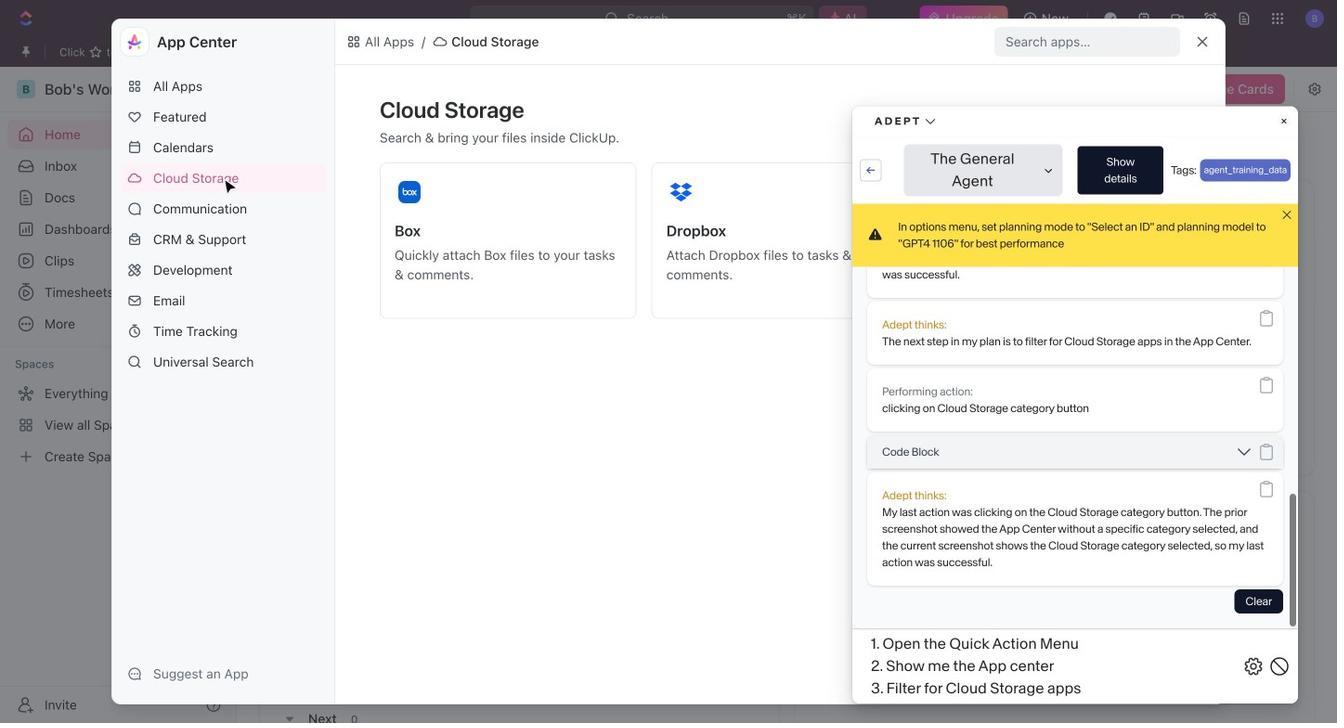 Task type: vqa. For each thing, say whether or not it's contained in the screenshot.
Search apps… field
yes



Task type: describe. For each thing, give the bounding box(es) containing it.
1 bikse image from the left
[[346, 34, 361, 49]]

Search apps… field
[[1006, 31, 1173, 53]]



Task type: locate. For each thing, give the bounding box(es) containing it.
2 bikse image from the left
[[433, 34, 448, 49]]

tree
[[7, 379, 228, 472]]

1 horizontal spatial bikse image
[[433, 34, 448, 49]]

bikse image
[[346, 34, 361, 49], [433, 34, 448, 49]]

sidebar navigation
[[0, 67, 237, 723]]

tree inside sidebar 'navigation'
[[7, 379, 228, 472]]

0 horizontal spatial bikse image
[[346, 34, 361, 49]]

dialog
[[111, 19, 1226, 705]]



